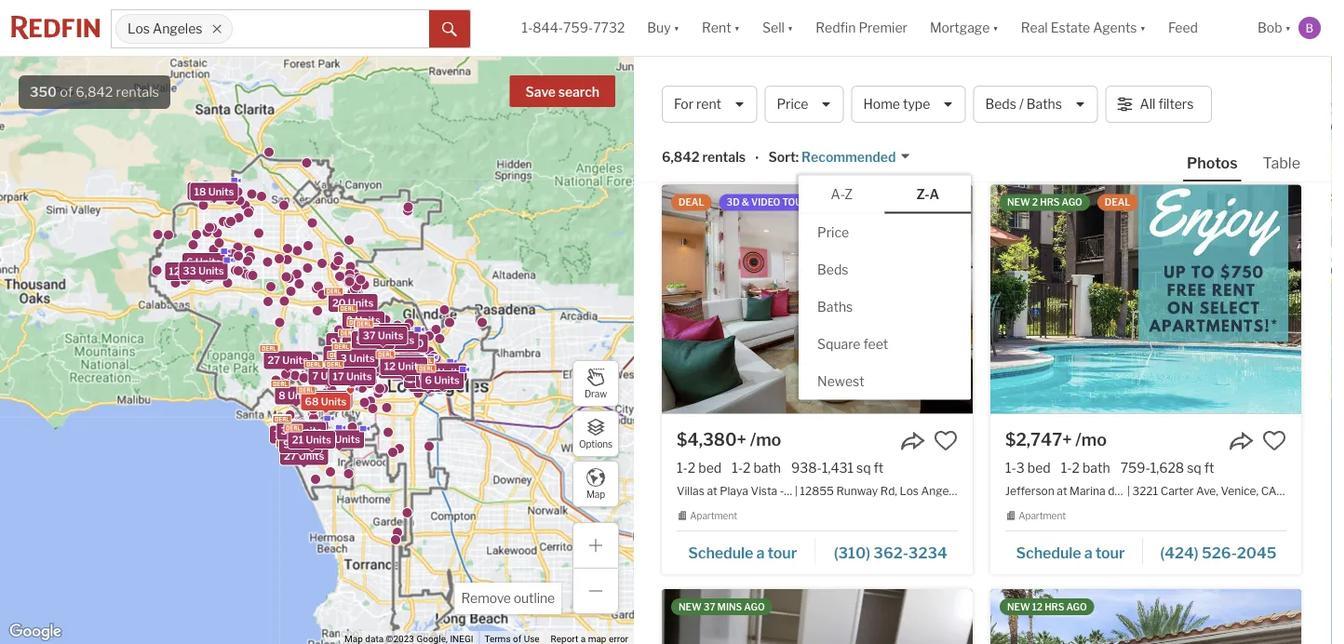 Task type: describe. For each thing, give the bounding box(es) containing it.
home type button
[[852, 86, 966, 123]]

844-
[[533, 20, 564, 36]]

ca right venice,
[[1262, 484, 1277, 498]]

1- up villas
[[677, 460, 688, 476]]

1 vertical spatial 8
[[279, 390, 286, 402]]

playa
[[720, 484, 749, 498]]

submit search image
[[443, 22, 457, 37]]

recommended
[[802, 149, 896, 165]]

tour for $2,747+ /mo
[[1096, 544, 1125, 562]]

9 units down 65 units
[[352, 342, 387, 354]]

2 vertical spatial 7 units
[[274, 429, 308, 441]]

1 vertical spatial 6
[[425, 375, 432, 387]]

los right rd,
[[900, 484, 919, 498]]

/mo for $2,747+ /mo
[[1076, 430, 1107, 450]]

bath for 595-1,687 sq ft
[[1083, 55, 1111, 71]]

0 vertical spatial 8
[[383, 356, 390, 368]]

draw button
[[573, 360, 619, 407]]

2 hollywood from the left
[[789, 79, 844, 93]]

$4,380+
[[677, 430, 747, 450]]

65
[[356, 328, 369, 340]]

2,500
[[420, 373, 450, 385]]

34
[[281, 425, 294, 437]]

1 vertical spatial price button
[[799, 214, 971, 251]]

new 2 hrs ago
[[1008, 197, 1083, 208]]

home
[[864, 96, 901, 112]]

photo of 3221 carter ave, venice, ca 90292 image
[[991, 185, 1302, 414]]

sq for 759-1,628 sq ft
[[1188, 460, 1202, 476]]

feed
[[1169, 20, 1199, 36]]

1 horizontal spatial 33
[[362, 331, 376, 343]]

6,842 inside '6,842 rentals •'
[[662, 149, 700, 165]]

0 vertical spatial rentals
[[116, 84, 159, 100]]

0 vertical spatial rey
[[1058, 79, 1078, 93]]

ca left 90094
[[969, 484, 985, 498]]

(310) 362-3234
[[834, 544, 948, 562]]

bed for 938-1,431 sq ft
[[699, 460, 722, 476]]

ago for new 37 mins ago
[[744, 602, 765, 613]]

362-
[[874, 544, 909, 562]]

new for new 2 hrs ago
[[1008, 197, 1031, 208]]

request a tour button
[[677, 132, 813, 160]]

4250
[[1077, 79, 1106, 93]]

/mo for $2,979+ /mo
[[1077, 25, 1109, 45]]

buy
[[648, 20, 671, 36]]

remove outline button
[[455, 583, 562, 615]]

595-
[[1121, 55, 1152, 71]]

redfin premier
[[816, 20, 908, 36]]

0 vertical spatial 6
[[186, 256, 193, 268]]

premier
[[859, 20, 908, 36]]

bed down $2,300
[[686, 55, 709, 71]]

remove outline
[[461, 591, 555, 607]]

mortgage ▾ button
[[930, 0, 999, 56]]

a-
[[831, 186, 845, 202]]

favorite button image for $2,979+ /mo
[[1263, 24, 1287, 48]]

1 vertical spatial 33 units
[[362, 331, 404, 343]]

350 of 6,842 rentals
[[30, 84, 159, 100]]

0 vertical spatial 8 units
[[383, 356, 417, 368]]

9 units down 34 units
[[283, 439, 318, 451]]

ca right for
[[943, 79, 959, 93]]

price for topmost price button
[[777, 96, 809, 112]]

| 3221 carter ave, venice, ca 90292
[[1128, 484, 1316, 498]]

square
[[818, 336, 861, 352]]

19
[[424, 366, 436, 379]]

$2,979+
[[1006, 25, 1074, 45]]

angeles, for $2,300 /mo
[[896, 79, 941, 93]]

mortgage
[[930, 20, 990, 36]]

beds / baths
[[986, 96, 1063, 112]]

9 right the 34
[[301, 433, 308, 445]]

595-1,687 sq ft
[[1121, 55, 1216, 71]]

new for new 37 mins ago
[[679, 602, 702, 613]]

favorite button image
[[934, 429, 958, 453]]

favorite button checkbox for $4,380+ /mo
[[934, 429, 958, 453]]

0 vertical spatial 6 units
[[186, 256, 221, 268]]

schedule for $2,747+
[[1017, 544, 1082, 562]]

schedule a tour button for $2,747+
[[1006, 537, 1144, 565]]

angeles for los angeles
[[153, 21, 203, 37]]

a for $4,380+
[[757, 544, 765, 562]]

square feet
[[818, 336, 889, 352]]

photo of 22219 summit vue ln, woodland hills, ca 91367 image
[[991, 590, 1302, 645]]

los up home
[[874, 79, 893, 93]]

a-z button
[[799, 176, 885, 213]]

real
[[1022, 20, 1048, 36]]

ft for 938-1,431 sq ft
[[874, 460, 884, 476]]

estate
[[1051, 20, 1091, 36]]

3d & video tour
[[727, 197, 809, 208]]

0 horizontal spatial 7
[[274, 429, 280, 441]]

3234
[[909, 544, 948, 562]]

rent ▾ button
[[691, 0, 752, 56]]

▾ for buy ▾
[[674, 20, 680, 36]]

save
[[526, 84, 556, 100]]

mins
[[718, 602, 743, 613]]

1-2 bath for $4,380+ /mo
[[732, 460, 781, 476]]

/mo for $4,380+ /mo
[[750, 430, 782, 450]]

1 horizontal spatial 21
[[346, 339, 358, 351]]

favorite button checkbox for $2,979+ /mo
[[1263, 24, 1287, 48]]

bath for 759-1,628 sq ft
[[1083, 460, 1111, 476]]

a for $2,300
[[752, 139, 760, 157]]

remove los angeles image
[[211, 23, 223, 34]]

1 vertical spatial 20
[[383, 364, 397, 376]]

sort :
[[769, 149, 799, 165]]

redfin premier button
[[805, 0, 919, 56]]

table
[[1263, 154, 1301, 172]]

0 horizontal spatial 17
[[333, 370, 344, 383]]

9 units right the 34
[[301, 433, 336, 445]]

1 vertical spatial del
[[1109, 484, 1124, 498]]

1-844-759-7732 link
[[522, 20, 625, 36]]

0 vertical spatial 17 units
[[346, 357, 385, 369]]

1 vertical spatial 5
[[314, 394, 321, 406]]

of
[[60, 84, 73, 100]]

▾ for rent ▾
[[734, 20, 741, 36]]

favorite button checkbox for $2,300 /mo
[[934, 24, 958, 48]]

1 vertical spatial 21
[[292, 434, 304, 446]]

glencoe
[[1108, 79, 1152, 93]]

0 vertical spatial price button
[[765, 86, 844, 123]]

1 vertical spatial 5 units
[[314, 394, 349, 406]]

1 horizontal spatial 5 units
[[356, 334, 391, 346]]

1 horizontal spatial 5
[[356, 334, 363, 346]]

(310)
[[834, 544, 871, 562]]

153 units
[[368, 334, 415, 346]]

jefferson at marina del rey
[[1006, 484, 1147, 498]]

| for $4,380+ /mo
[[795, 484, 798, 498]]

angeles for los angeles apartments for rent
[[702, 75, 782, 100]]

1,800
[[395, 338, 424, 350]]

(424) for (424) 526-2045
[[1161, 544, 1199, 562]]

bath up "place"
[[728, 55, 756, 71]]

7304
[[1238, 139, 1278, 157]]

1- down $2,979+ /mo
[[1062, 55, 1073, 71]]

1- up jefferson at marina del rey
[[1062, 460, 1073, 476]]

1 for 1 bath
[[719, 55, 726, 71]]

los down 1 bed
[[662, 75, 698, 100]]

beds / baths button
[[974, 86, 1099, 123]]

bob
[[1258, 20, 1283, 36]]

options button
[[573, 411, 619, 457]]

apartment for $2,300 /mo
[[690, 106, 738, 117]]

1 vertical spatial ave,
[[1197, 484, 1219, 498]]

9 down 65
[[352, 342, 359, 354]]

1 horizontal spatial 7
[[312, 370, 319, 382]]

table button
[[1260, 153, 1305, 180]]

1 vertical spatial 90292
[[1280, 484, 1316, 498]]

▾ for bob ▾
[[1286, 20, 1292, 36]]

&
[[742, 197, 750, 208]]

1 vertical spatial 27 units
[[284, 450, 324, 462]]

526-
[[1202, 544, 1238, 562]]

bed for 759-1,628 sq ft
[[1028, 460, 1051, 476]]

1 horizontal spatial marina
[[1179, 79, 1215, 93]]

z-a button
[[885, 177, 971, 214]]

$2,747+ /mo
[[1006, 430, 1107, 450]]

del
[[1217, 79, 1234, 93]]

6854
[[906, 139, 946, 157]]

14
[[280, 424, 292, 436]]

7732
[[593, 20, 625, 36]]

map
[[587, 489, 606, 500]]

3 inside map region
[[340, 353, 347, 365]]

photos button
[[1184, 153, 1260, 182]]

1- up 90094
[[1006, 460, 1017, 476]]

-
[[780, 484, 785, 498]]

sort
[[769, 149, 796, 165]]

1 horizontal spatial 27
[[284, 450, 297, 462]]

place
[[735, 79, 764, 93]]

at for $4,380+
[[707, 484, 718, 498]]

/mo for $2,300 /mo
[[737, 25, 768, 45]]

14 units
[[280, 424, 320, 436]]

real estate agents ▾ link
[[1022, 0, 1147, 56]]

3 for 595-
[[1017, 55, 1025, 71]]

1 horizontal spatial rent
[[942, 75, 989, 100]]

ago for new 12 hrs ago
[[1067, 602, 1088, 613]]

bob ▾
[[1258, 20, 1292, 36]]

690
[[766, 55, 792, 71]]

0 vertical spatial ave,
[[1154, 79, 1176, 93]]

new for new 12 hrs ago
[[1008, 602, 1031, 613]]

0 vertical spatial 17
[[346, 357, 357, 369]]

1 vertical spatial rey
[[1127, 484, 1147, 498]]

photo of 12855 runway rd, los angeles, ca 90094 image
[[662, 185, 973, 414]]

$2,979+ /mo
[[1006, 25, 1109, 45]]

rd,
[[881, 484, 898, 498]]

beds button
[[799, 251, 971, 288]]

jefferson
[[1006, 484, 1055, 498]]

500-
[[1202, 139, 1238, 157]]

| 12855 runway rd, los angeles, ca 90094
[[795, 484, 1025, 498]]

baths inside button
[[818, 299, 853, 315]]

google image
[[5, 620, 66, 645]]

759-1,628 sq ft
[[1121, 460, 1215, 476]]

sell ▾ button
[[763, 0, 794, 56]]

1 vertical spatial 6 units
[[425, 375, 460, 387]]

ft for 595-1,687 sq ft
[[1206, 55, 1216, 71]]

1 horizontal spatial 37
[[704, 602, 716, 613]]

villas
[[677, 484, 705, 498]]

tour
[[783, 197, 809, 208]]



Task type: vqa. For each thing, say whether or not it's contained in the screenshot.
the 21 Units to the right
yes



Task type: locate. For each thing, give the bounding box(es) containing it.
ft up los angeles apartments for rent
[[812, 55, 822, 71]]

schedule a tour for $4,380+
[[689, 544, 797, 562]]

0 vertical spatial rent
[[702, 20, 732, 36]]

8 units down 1,800
[[383, 356, 417, 368]]

los angeles apartments for rent
[[662, 75, 989, 100]]

0 vertical spatial 27 units
[[268, 355, 308, 367]]

z-a
[[917, 186, 940, 202]]

(424) inside (424) 526-2045 'link'
[[1161, 544, 1199, 562]]

2 vertical spatial 3
[[1017, 460, 1025, 476]]

0 vertical spatial 27
[[268, 355, 280, 367]]

6 right 16
[[425, 375, 432, 387]]

apartments
[[786, 75, 905, 100]]

6 down "15"
[[186, 256, 193, 268]]

0 horizontal spatial 33 units
[[183, 265, 224, 277]]

1 horizontal spatial 33 units
[[362, 331, 404, 343]]

1 vertical spatial 17 units
[[333, 370, 372, 383]]

7 up 68
[[312, 370, 319, 382]]

1 vertical spatial (424)
[[1161, 544, 1199, 562]]

angeles down 1 bath
[[702, 75, 782, 100]]

(424)
[[1160, 139, 1199, 157], [1161, 544, 1199, 562]]

hrs for 2
[[1041, 197, 1060, 208]]

7 down 2 units
[[344, 351, 350, 363]]

1 for 1 bed
[[677, 55, 683, 71]]

ave, right carter
[[1197, 484, 1219, 498]]

rentals down los angeles
[[116, 84, 159, 100]]

2 ▾ from the left
[[734, 20, 741, 36]]

938-1,431 sq ft
[[792, 460, 884, 476]]

real estate agents ▾
[[1022, 20, 1147, 36]]

0 horizontal spatial at
[[707, 484, 718, 498]]

rey right tierra
[[1058, 79, 1078, 93]]

1-3 bed for 759-1,628 sq ft
[[1006, 460, 1051, 476]]

1 favorite button checkbox from the top
[[934, 24, 958, 48]]

all filters
[[1141, 96, 1194, 112]]

1 favorite button checkbox from the top
[[1263, 24, 1287, 48]]

2 1 from the left
[[719, 55, 726, 71]]

angeles
[[153, 21, 203, 37], [702, 75, 782, 100]]

bed
[[686, 55, 709, 71], [1028, 55, 1051, 71], [699, 460, 722, 476], [1028, 460, 1051, 476]]

ago for new 2 hrs ago
[[1062, 197, 1083, 208]]

schedule a tour for $2,747+
[[1017, 544, 1125, 562]]

1 vertical spatial marina
[[1070, 484, 1106, 498]]

0 vertical spatial del
[[1039, 79, 1055, 93]]

apartment for $2,747+ /mo
[[1019, 511, 1067, 522]]

4 ▾ from the left
[[993, 20, 999, 36]]

beds up baths button
[[818, 262, 849, 278]]

bed down $2,979+
[[1028, 55, 1051, 71]]

0 vertical spatial 20 units
[[332, 297, 374, 309]]

rent ▾
[[702, 20, 741, 36]]

1 horizontal spatial 1
[[719, 55, 726, 71]]

6 ▾ from the left
[[1286, 20, 1292, 36]]

0 vertical spatial beds
[[986, 96, 1017, 112]]

1 horizontal spatial 6,842
[[662, 149, 700, 165]]

(424) 500-7304
[[1160, 139, 1278, 157]]

2 at from the left
[[1057, 484, 1068, 498]]

save search button
[[510, 75, 616, 107]]

$2,300
[[677, 25, 737, 45]]

6,842
[[76, 84, 113, 100], [662, 149, 700, 165]]

0 vertical spatial 18 units
[[194, 186, 234, 198]]

17 down the 3 units
[[333, 370, 344, 383]]

0 vertical spatial 20
[[332, 297, 346, 309]]

beds for beds
[[818, 262, 849, 278]]

1 ▾ from the left
[[674, 20, 680, 36]]

rent ▾ button
[[702, 0, 741, 56]]

None search field
[[233, 10, 430, 48]]

1 schedule a tour from the left
[[689, 544, 797, 562]]

mortgage ▾
[[930, 20, 999, 36]]

27 up 14 at the bottom of the page
[[268, 355, 280, 367]]

8 units up 14 units
[[279, 390, 313, 402]]

new 12 hrs ago
[[1008, 602, 1088, 613]]

buy ▾ button
[[648, 0, 680, 56]]

sq for 938-1,431 sq ft
[[857, 460, 871, 476]]

17 units down the 3 units
[[333, 370, 372, 383]]

1 vertical spatial hrs
[[1045, 602, 1065, 613]]

0 horizontal spatial 20 units
[[332, 297, 374, 309]]

3d
[[727, 197, 740, 208]]

27 units down 34 units
[[284, 450, 324, 462]]

2 inside map region
[[346, 315, 353, 327]]

0 vertical spatial (424)
[[1160, 139, 1199, 157]]

(424) inside (424) 500-7304 link
[[1160, 139, 1199, 157]]

favorite button checkbox up | 3221 carter ave, venice, ca 90292
[[1263, 429, 1287, 453]]

schedule a tour button for $4,380+
[[677, 537, 816, 565]]

1 vertical spatial favorite button checkbox
[[934, 429, 958, 453]]

0 vertical spatial 1-3 bed
[[1006, 55, 1051, 71]]

0 vertical spatial 759-
[[564, 20, 593, 36]]

33 down "15"
[[183, 265, 196, 277]]

0 horizontal spatial 18
[[194, 186, 206, 198]]

new
[[1008, 197, 1031, 208], [679, 602, 702, 613], [1008, 602, 1031, 613]]

6
[[186, 256, 193, 268], [425, 375, 432, 387]]

hollywood place
[[677, 79, 764, 93]]

| left the 7400
[[752, 79, 755, 93]]

buy ▾
[[648, 20, 680, 36]]

1 vertical spatial 18 units
[[417, 372, 457, 384]]

0 horizontal spatial 8
[[279, 390, 286, 402]]

33 units
[[183, 265, 224, 277], [362, 331, 404, 343]]

0 vertical spatial 6,842
[[76, 84, 113, 100]]

1 vertical spatial 8 units
[[279, 390, 313, 402]]

photo of 1144 n commonwealth ave, los angeles, ca 90029 image
[[662, 590, 973, 645]]

favorite button checkbox for $2,747+ /mo
[[1263, 429, 1287, 453]]

a
[[752, 139, 760, 157], [757, 544, 765, 562], [1085, 544, 1093, 562]]

a for $2,747+
[[1085, 544, 1093, 562]]

7 left 14 at the bottom of the page
[[274, 429, 280, 441]]

9 down the 34
[[283, 439, 290, 451]]

price button down z on the top right of page
[[799, 214, 971, 251]]

20 units up 2 units
[[332, 297, 374, 309]]

los up 350 of 6,842 rentals
[[128, 21, 150, 37]]

(213) 328-6854
[[833, 139, 946, 157]]

a inside 'button'
[[752, 139, 760, 157]]

1 hollywood from the left
[[677, 79, 732, 93]]

schedule a tour up 'new 12 hrs ago'
[[1017, 544, 1125, 562]]

2 vertical spatial 7
[[274, 429, 280, 441]]

0 horizontal spatial beds
[[818, 262, 849, 278]]

1 vertical spatial 37
[[704, 602, 716, 613]]

favorite button checkbox
[[934, 24, 958, 48], [934, 429, 958, 453]]

del right tierra
[[1039, 79, 1055, 93]]

0 vertical spatial 5 units
[[356, 334, 391, 346]]

a down jefferson at marina del rey
[[1085, 544, 1093, 562]]

20 units down 1,800
[[383, 364, 424, 376]]

0 horizontal spatial marina
[[1070, 484, 1106, 498]]

tour down jefferson at marina del rey
[[1096, 544, 1125, 562]]

0 vertical spatial price
[[777, 96, 809, 112]]

0 horizontal spatial 1
[[677, 55, 683, 71]]

request a tour
[[690, 139, 793, 157]]

0 vertical spatial 18
[[194, 186, 206, 198]]

1 horizontal spatial 20
[[383, 364, 397, 376]]

deal left 3d
[[679, 197, 705, 208]]

hrs for 12
[[1045, 602, 1065, 613]]

1 deal from the left
[[679, 197, 705, 208]]

3 units
[[340, 353, 375, 365]]

1-2 bath up "villas at playa vista - montecito"
[[732, 460, 781, 476]]

hollywood down 690 sq ft
[[789, 79, 844, 93]]

z-
[[917, 186, 930, 202]]

favorite button image
[[934, 24, 958, 48], [1263, 24, 1287, 48], [1263, 429, 1287, 453]]

0 horizontal spatial angeles
[[153, 21, 203, 37]]

▾ for mortgage ▾
[[993, 20, 999, 36]]

4,350
[[413, 377, 443, 390]]

0 horizontal spatial 21 units
[[292, 434, 331, 446]]

0 horizontal spatial 37
[[363, 330, 376, 342]]

759- up 3221
[[1121, 460, 1151, 476]]

2 deal from the left
[[1105, 197, 1131, 208]]

9 units
[[330, 336, 365, 348], [352, 342, 387, 354], [301, 433, 336, 445], [283, 439, 318, 451]]

0 horizontal spatial 5 units
[[314, 394, 349, 406]]

2 1-3 bed from the top
[[1006, 460, 1051, 476]]

apartment for $4,380+ /mo
[[690, 511, 738, 522]]

0 vertical spatial 7 units
[[344, 351, 378, 363]]

18 units
[[194, 186, 234, 198], [417, 372, 457, 384]]

tour left :
[[763, 139, 793, 157]]

0 horizontal spatial rentals
[[116, 84, 159, 100]]

1 horizontal spatial schedule
[[1017, 544, 1082, 562]]

0 vertical spatial angeles,
[[896, 79, 941, 93]]

1 1-3 bed from the top
[[1006, 55, 1051, 71]]

0 vertical spatial angeles
[[153, 21, 203, 37]]

90094
[[987, 484, 1025, 498]]

angeles, for $4,380+ /mo
[[922, 484, 967, 498]]

1-2 bath for $2,747+ /mo
[[1062, 460, 1111, 476]]

apartment down the jefferson
[[1019, 511, 1067, 522]]

1 vertical spatial 3
[[340, 353, 347, 365]]

1-3 bed for 595-1,687 sq ft
[[1006, 55, 1051, 71]]

1 horizontal spatial 8
[[383, 356, 390, 368]]

1 horizontal spatial angeles
[[702, 75, 782, 100]]

user photo image
[[1299, 17, 1322, 39]]

(213)
[[833, 139, 868, 157]]

0 vertical spatial 7
[[344, 351, 350, 363]]

draw
[[585, 389, 607, 400]]

2 favorite button checkbox from the top
[[1263, 429, 1287, 453]]

1 vertical spatial 7 units
[[312, 370, 346, 382]]

1 horizontal spatial 18 units
[[417, 372, 457, 384]]

2 schedule from the left
[[1017, 544, 1082, 562]]

favorite button checkbox
[[1263, 24, 1287, 48], [1263, 429, 1287, 453]]

home type
[[864, 96, 931, 112]]

baths button
[[799, 288, 971, 326]]

1-3 bed up the jefferson
[[1006, 460, 1051, 476]]

0 horizontal spatial 759-
[[564, 20, 593, 36]]

1 horizontal spatial ave,
[[1197, 484, 1219, 498]]

3 ▾ from the left
[[788, 20, 794, 36]]

17 down 65
[[346, 357, 357, 369]]

2 schedule a tour from the left
[[1017, 544, 1125, 562]]

0 horizontal spatial baths
[[818, 299, 853, 315]]

1-844-759-7732
[[522, 20, 625, 36]]

(424) 526-2045 link
[[1144, 536, 1287, 567]]

options
[[579, 439, 613, 450]]

1- up playa
[[732, 460, 743, 476]]

1 schedule from the left
[[689, 544, 754, 562]]

0 horizontal spatial 8 units
[[279, 390, 313, 402]]

rentals inside '6,842 rentals •'
[[703, 149, 746, 165]]

schedule for $4,380+
[[689, 544, 754, 562]]

beds inside button
[[818, 262, 849, 278]]

1-
[[522, 20, 533, 36], [1006, 55, 1017, 71], [1062, 55, 1073, 71], [677, 460, 688, 476], [732, 460, 743, 476], [1006, 460, 1017, 476], [1062, 460, 1073, 476]]

map region
[[0, 0, 757, 645]]

sq right 690
[[795, 55, 810, 71]]

1 horizontal spatial price
[[818, 225, 850, 240]]

dialog
[[799, 176, 971, 400]]

at right villas
[[707, 484, 718, 498]]

3 up tierra
[[1017, 55, 1025, 71]]

153
[[368, 334, 387, 346]]

apartment down hollywood place
[[690, 106, 738, 117]]

0 vertical spatial baths
[[1027, 96, 1063, 112]]

ca right rey,
[[1261, 79, 1277, 93]]

8 units
[[383, 356, 417, 368], [279, 390, 313, 402]]

1 horizontal spatial hollywood
[[789, 79, 844, 93]]

8 left 68
[[279, 390, 286, 402]]

90292 right venice,
[[1280, 484, 1316, 498]]

dialog containing a-z
[[799, 176, 971, 400]]

1 horizontal spatial 20 units
[[383, 364, 424, 376]]

at right the jefferson
[[1057, 484, 1068, 498]]

favorite button image up for
[[934, 24, 958, 48]]

3 for 759-
[[1017, 460, 1025, 476]]

$4,380+ /mo
[[677, 430, 782, 450]]

bed up the jefferson
[[1028, 460, 1051, 476]]

1 bed
[[677, 55, 709, 71]]

bath
[[728, 55, 756, 71], [1083, 55, 1111, 71], [754, 460, 781, 476], [1083, 460, 1111, 476]]

| left 4250 at the right top of the page
[[1072, 79, 1075, 93]]

price button down 690 sq ft
[[765, 86, 844, 123]]

venice,
[[1221, 484, 1259, 498]]

0 vertical spatial 21 units
[[346, 339, 386, 351]]

rent inside rent ▾ dropdown button
[[702, 20, 732, 36]]

1 horizontal spatial del
[[1109, 484, 1124, 498]]

9 left 65
[[330, 336, 337, 348]]

tour inside 'button'
[[763, 139, 793, 157]]

3221
[[1133, 484, 1159, 498]]

hollywood
[[677, 79, 732, 93], [789, 79, 844, 93]]

for
[[909, 75, 937, 100]]

runway
[[837, 484, 879, 498]]

1 horizontal spatial schedule a tour
[[1017, 544, 1125, 562]]

| 7400 hollywood blvd, los angeles, ca 90046
[[752, 79, 999, 93]]

0 horizontal spatial 6,842
[[76, 84, 113, 100]]

33
[[183, 265, 196, 277], [362, 331, 376, 343]]

favorite button image for $2,300 /mo
[[934, 24, 958, 48]]

7 units down 65
[[344, 351, 378, 363]]

bed down '$4,380+'
[[699, 460, 722, 476]]

sq right 1,628
[[1188, 460, 1202, 476]]

z
[[845, 186, 853, 202]]

▾ for sell ▾
[[788, 20, 794, 36]]

los angeles
[[128, 21, 203, 37]]

villas at playa vista - montecito
[[677, 484, 841, 498]]

1 1 from the left
[[677, 55, 683, 71]]

sq up runway
[[857, 460, 871, 476]]

37 inside map region
[[363, 330, 376, 342]]

favorite button image for $2,747+ /mo
[[1263, 429, 1287, 453]]

1 vertical spatial beds
[[818, 262, 849, 278]]

tour for $4,380+ /mo
[[768, 544, 797, 562]]

38 units
[[319, 433, 360, 446]]

angeles left remove los angeles image
[[153, 21, 203, 37]]

type
[[903, 96, 931, 112]]

1- up save on the top of page
[[522, 20, 533, 36]]

1 vertical spatial 20 units
[[383, 364, 424, 376]]

1 horizontal spatial 18
[[417, 372, 429, 384]]

beds
[[986, 96, 1017, 112], [818, 262, 849, 278]]

bath up vista
[[754, 460, 781, 476]]

0 vertical spatial 90292
[[1279, 79, 1315, 93]]

0 horizontal spatial hollywood
[[677, 79, 732, 93]]

favorite button image up | 3221 carter ave, venice, ca 90292
[[1263, 429, 1287, 453]]

units
[[206, 185, 231, 197], [208, 186, 234, 198], [195, 256, 221, 268], [198, 265, 224, 277], [183, 265, 208, 277], [348, 297, 374, 309], [355, 315, 381, 327], [381, 327, 406, 339], [371, 328, 397, 340], [378, 330, 404, 342], [378, 331, 404, 343], [365, 334, 391, 346], [389, 334, 415, 346], [339, 336, 365, 348], [360, 339, 386, 351], [361, 342, 387, 354], [342, 349, 367, 361], [353, 351, 378, 363], [349, 353, 375, 365], [282, 355, 308, 367], [392, 356, 417, 368], [359, 357, 385, 369], [395, 358, 421, 370], [398, 360, 424, 373], [357, 361, 383, 373], [350, 361, 376, 373], [402, 362, 428, 375], [399, 364, 424, 376], [438, 366, 463, 379], [422, 367, 448, 379], [321, 370, 346, 382], [346, 370, 372, 383], [431, 372, 457, 384], [422, 374, 448, 386], [434, 375, 460, 387], [288, 390, 313, 402], [323, 394, 349, 406], [321, 396, 347, 408], [299, 423, 324, 435], [294, 424, 320, 436], [296, 425, 322, 437], [282, 429, 308, 441], [310, 433, 336, 445], [335, 433, 360, 446], [306, 434, 331, 446], [292, 439, 318, 451], [299, 450, 324, 462]]

bath up jefferson at marina del rey
[[1083, 460, 1111, 476]]

/
[[1020, 96, 1024, 112]]

9 units up the 3 units
[[330, 336, 365, 348]]

1,687
[[1152, 55, 1186, 71]]

ft right 1,687
[[1206, 55, 1216, 71]]

baths inside 'button'
[[1027, 96, 1063, 112]]

1 down buy ▾
[[677, 55, 683, 71]]

1- up tierra
[[1006, 55, 1017, 71]]

1 vertical spatial 21 units
[[292, 434, 331, 446]]

favorite button checkbox left user photo
[[1263, 24, 1287, 48]]

angeles, up 'type'
[[896, 79, 941, 93]]

1 vertical spatial 17
[[333, 370, 344, 383]]

ft up rd,
[[874, 460, 884, 476]]

ago
[[1062, 197, 1083, 208], [744, 602, 765, 613], [1067, 602, 1088, 613]]

price for the bottom price button
[[818, 225, 850, 240]]

6,842 right the of
[[76, 84, 113, 100]]

33 down 2 units
[[362, 331, 376, 343]]

0 horizontal spatial 5
[[314, 394, 321, 406]]

beds inside 'button'
[[986, 96, 1017, 112]]

21 left 38
[[292, 434, 304, 446]]

hollywood up "rent"
[[677, 79, 732, 93]]

0 horizontal spatial 6 units
[[186, 256, 221, 268]]

bed for 595-1,687 sq ft
[[1028, 55, 1051, 71]]

(424) left 500-
[[1160, 139, 1199, 157]]

5 left 153
[[356, 334, 363, 346]]

favorite button checkbox up | 12855 runway rd, los angeles, ca 90094
[[934, 429, 958, 453]]

sq for 595-1,687 sq ft
[[1188, 55, 1203, 71]]

(213) 328-6854 link
[[813, 131, 958, 162]]

marina
[[1179, 79, 1215, 93], [1070, 484, 1106, 498]]

0 vertical spatial 21
[[346, 339, 358, 351]]

2 schedule a tour button from the left
[[1006, 537, 1144, 565]]

0 horizontal spatial 18 units
[[194, 186, 234, 198]]

1 schedule a tour button from the left
[[677, 537, 816, 565]]

beds for beds / baths
[[986, 96, 1017, 112]]

0 vertical spatial 3
[[1017, 55, 1025, 71]]

0 vertical spatial 5
[[356, 334, 363, 346]]

tour for $2,300 /mo
[[763, 139, 793, 157]]

328-
[[871, 139, 906, 157]]

6,842 rentals •
[[662, 149, 760, 166]]

price
[[777, 96, 809, 112], [818, 225, 850, 240]]

1 vertical spatial 759-
[[1121, 460, 1151, 476]]

1 vertical spatial rentals
[[703, 149, 746, 165]]

marina up filters
[[1179, 79, 1215, 93]]

ft for 759-1,628 sq ft
[[1205, 460, 1215, 476]]

at for $2,747+
[[1057, 484, 1068, 498]]

request
[[690, 139, 749, 157]]

1 vertical spatial price
[[818, 225, 850, 240]]

6 units
[[186, 256, 221, 268], [425, 375, 460, 387]]

bath for 938-1,431 sq ft
[[754, 460, 781, 476]]

apartment down tierra
[[1019, 106, 1067, 117]]

schedule up new 37 mins ago
[[689, 544, 754, 562]]

| for $2,747+ /mo
[[1128, 484, 1131, 498]]

1 horizontal spatial at
[[1057, 484, 1068, 498]]

map button
[[573, 461, 619, 508]]

27 units
[[268, 355, 308, 367], [284, 450, 324, 462]]

schedule up 'new 12 hrs ago'
[[1017, 544, 1082, 562]]

(424) left 526-
[[1161, 544, 1199, 562]]

7 units left 38
[[274, 429, 308, 441]]

0 horizontal spatial 33
[[183, 265, 196, 277]]

0 vertical spatial favorite button checkbox
[[934, 24, 958, 48]]

recommended button
[[799, 148, 911, 166]]

2 horizontal spatial 7
[[344, 351, 350, 363]]

1-2 bath up 4250 at the right top of the page
[[1062, 55, 1111, 71]]

a-z
[[831, 186, 853, 202]]

bath up 4250 at the right top of the page
[[1083, 55, 1111, 71]]

1 at from the left
[[707, 484, 718, 498]]

690 sq ft
[[766, 55, 822, 71]]

0 vertical spatial 33 units
[[183, 265, 224, 277]]

(424) for (424) 500-7304
[[1160, 139, 1199, 157]]

8 down 153 units
[[383, 356, 390, 368]]

schedule a tour button up mins
[[677, 537, 816, 565]]

1,628
[[1151, 460, 1185, 476]]

rentals
[[116, 84, 159, 100], [703, 149, 746, 165]]

0 horizontal spatial rent
[[702, 20, 732, 36]]

schedule a tour up mins
[[689, 544, 797, 562]]

/mo
[[737, 25, 768, 45], [1077, 25, 1109, 45], [750, 430, 782, 450], [1076, 430, 1107, 450]]

marina left 3221
[[1070, 484, 1106, 498]]

6,842 down for
[[662, 149, 700, 165]]

ft up | 3221 carter ave, venice, ca 90292
[[1205, 460, 1215, 476]]

| for $2,300 /mo
[[752, 79, 755, 93]]

1 vertical spatial baths
[[818, 299, 853, 315]]

5 ▾ from the left
[[1141, 20, 1147, 36]]

2 favorite button checkbox from the top
[[934, 429, 958, 453]]



